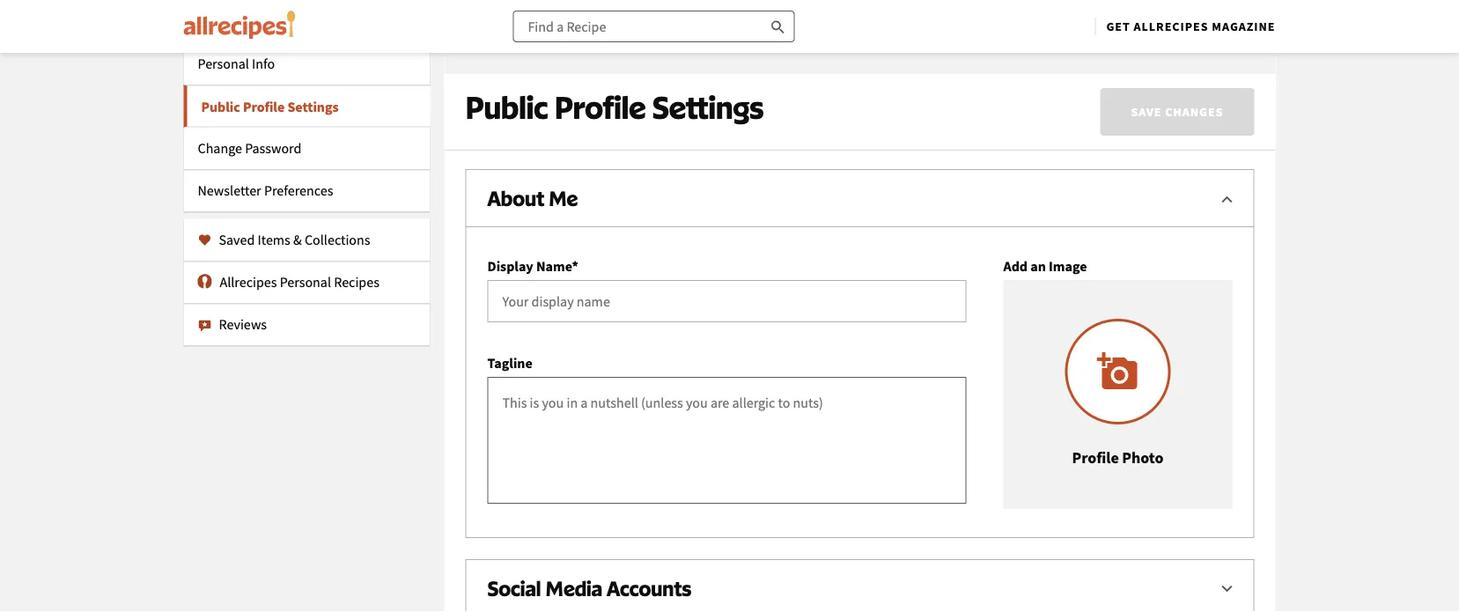 Task type: locate. For each thing, give the bounding box(es) containing it.
public down only
[[465, 88, 548, 126]]

not
[[1001, 0, 1023, 4]]

allrecipes down users.
[[1134, 18, 1209, 34]]

add an image
[[1003, 257, 1087, 275]]

information inside the you have opted out of having a public profile, so the information on this page will not be visible to other users. if you want to opt back into having a public profile, uncheck the box below next to "opt out of having a public profile"
[[809, 0, 888, 4]]

0 horizontal spatial on
[[715, 46, 728, 62]]

newsletter preferences link
[[184, 170, 430, 212]]

public profile settings up password
[[201, 98, 339, 116]]

1 horizontal spatial profile
[[992, 46, 1026, 62]]

add
[[1003, 257, 1028, 275]]

profile,
[[715, 0, 762, 4], [712, 8, 759, 28]]

0 vertical spatial the
[[784, 0, 806, 4]]

display name*
[[487, 257, 578, 275]]

uncheck
[[762, 8, 818, 28]]

public
[[671, 0, 712, 4], [667, 8, 709, 28], [1102, 8, 1143, 28], [958, 46, 990, 62], [605, 122, 644, 139]]

1 vertical spatial information
[[651, 46, 712, 62]]

public
[[465, 88, 548, 126], [201, 98, 240, 116]]

chevron image
[[1217, 188, 1238, 210], [1217, 579, 1238, 600]]

personal left info
[[198, 55, 249, 73]]

1 horizontal spatial opted
[[846, 46, 877, 62]]

allrecipes
[[1134, 18, 1209, 34], [220, 273, 277, 291]]

me
[[549, 185, 578, 210]]

1 vertical spatial profile
[[647, 122, 688, 139]]

items
[[258, 231, 290, 249]]

2 chevron image from the top
[[1217, 579, 1238, 600]]

1 horizontal spatial allrecipes
[[1134, 18, 1209, 34]]

0 horizontal spatial public profile settings
[[201, 98, 339, 116]]

profile, up only you will be able to see the information on this page because you opted out of having a public profile
[[712, 8, 759, 28]]

of up into
[[595, 0, 609, 4]]

visible
[[1046, 0, 1089, 4]]

will inside the you have opted out of having a public profile, so the information on this page will not be visible to other users. if you want to opt back into having a public profile, uncheck the box below next to "opt out of having a public profile"
[[974, 0, 998, 4]]

public up search text field
[[671, 0, 712, 4]]

change password link
[[184, 127, 430, 170]]

2 horizontal spatial you
[[1202, 0, 1226, 4]]

profile
[[554, 88, 646, 126], [243, 98, 285, 116], [1072, 448, 1119, 468]]

this up next
[[911, 0, 936, 4]]

1 vertical spatial page
[[752, 46, 777, 62]]

users.
[[1147, 0, 1187, 4]]

0 horizontal spatial be
[[559, 46, 571, 62]]

0 vertical spatial this
[[911, 0, 936, 4]]

get
[[1106, 18, 1131, 34]]

1 horizontal spatial information
[[809, 0, 888, 4]]

personal
[[198, 55, 249, 73], [280, 273, 331, 291]]

1 horizontal spatial personal
[[280, 273, 331, 291]]

you
[[1202, 0, 1226, 4], [516, 46, 535, 62], [825, 46, 844, 62]]

password
[[245, 140, 301, 157]]

profile, left so
[[715, 0, 762, 4]]

opted
[[528, 0, 567, 4], [846, 46, 877, 62]]

0 horizontal spatial profile
[[243, 98, 285, 116]]

&
[[293, 231, 302, 249]]

public profile settings link
[[184, 85, 430, 127]]

1 horizontal spatial will
[[974, 0, 998, 4]]

saved
[[219, 231, 255, 249]]

because
[[780, 46, 822, 62]]

tagline
[[487, 354, 533, 372]]

be right not
[[1026, 0, 1043, 4]]

profile
[[992, 46, 1026, 62], [647, 122, 688, 139]]

other
[[1109, 0, 1144, 4]]

1 horizontal spatial page
[[939, 0, 971, 4]]

information down search text field
[[651, 46, 712, 62]]

to left see
[[599, 46, 609, 62]]

0 horizontal spatial personal
[[198, 55, 249, 73]]

of right "opt
[[1026, 8, 1039, 28]]

page left because
[[752, 46, 777, 62]]

0 horizontal spatial public
[[201, 98, 240, 116]]

1 vertical spatial personal
[[280, 273, 331, 291]]

chevron image for about me
[[1217, 188, 1238, 210]]

public profile settings down see
[[465, 88, 764, 126]]

1 horizontal spatial profile
[[554, 88, 646, 126]]

1 chevron image from the top
[[1217, 188, 1238, 210]]

the right see
[[632, 46, 649, 62]]

opted up back
[[528, 0, 567, 4]]

social media accounts
[[487, 575, 691, 601]]

photo
[[1122, 448, 1164, 468]]

the left box
[[822, 8, 843, 28]]

Tagline text field
[[487, 377, 966, 504]]

reviews link
[[184, 303, 430, 346]]

the up uncheck
[[784, 0, 806, 4]]

0 vertical spatial opted
[[528, 0, 567, 4]]

page up next
[[939, 0, 971, 4]]

1 horizontal spatial the
[[784, 0, 806, 4]]

personal down saved items & collections link
[[280, 273, 331, 291]]

only
[[490, 46, 514, 62]]

to down have
[[502, 8, 516, 28]]

be inside the you have opted out of having a public profile, so the information on this page will not be visible to other users. if you want to opt back into having a public profile, uncheck the box below next to "opt out of having a public profile"
[[1026, 0, 1043, 4]]

1 vertical spatial will
[[538, 46, 556, 62]]

to
[[1092, 0, 1105, 4], [502, 8, 516, 28], [949, 8, 963, 28], [599, 46, 609, 62]]

0 vertical spatial on
[[891, 0, 908, 4]]

the
[[784, 0, 806, 4], [822, 8, 843, 28], [632, 46, 649, 62]]

profile up password
[[243, 98, 285, 116]]

0 vertical spatial will
[[974, 0, 998, 4]]

you right if on the top right
[[1202, 0, 1226, 4]]

1 vertical spatial on
[[715, 46, 728, 62]]

0 vertical spatial personal
[[198, 55, 249, 73]]

2 horizontal spatial profile
[[1072, 448, 1119, 468]]

into
[[579, 8, 605, 28]]

on down search text field
[[715, 46, 728, 62]]

public up only you will be able to see the information on this page because you opted out of having a public profile
[[667, 8, 709, 28]]

0 horizontal spatial will
[[538, 46, 556, 62]]

only you will be able to see the information on this page because you opted out of having a public profile
[[490, 46, 1026, 62]]

1 vertical spatial chevron image
[[1217, 579, 1238, 600]]

0 horizontal spatial this
[[731, 46, 750, 62]]

1 vertical spatial be
[[559, 46, 571, 62]]

2 vertical spatial the
[[632, 46, 649, 62]]

1 vertical spatial allrecipes
[[220, 273, 277, 291]]

profile left photo
[[1072, 448, 1119, 468]]

about me
[[487, 185, 578, 210]]

be
[[1026, 0, 1043, 4], [559, 46, 571, 62]]

profile down 'able'
[[554, 88, 646, 126]]

having
[[612, 0, 656, 4], [609, 8, 653, 28], [1043, 8, 1087, 28], [912, 46, 946, 62], [550, 122, 592, 139]]

of
[[595, 0, 609, 4], [1026, 8, 1039, 28], [899, 46, 909, 62], [534, 122, 547, 139]]

on
[[891, 0, 908, 4], [715, 46, 728, 62]]

this
[[911, 0, 936, 4], [731, 46, 750, 62]]

you inside the you have opted out of having a public profile, so the information on this page will not be visible to other users. if you want to opt back into having a public profile, uncheck the box below next to "opt out of having a public profile"
[[1202, 0, 1226, 4]]

accounts
[[607, 575, 691, 601]]

allrecipes personal recipes
[[220, 273, 379, 291]]

profile photo button
[[1003, 280, 1232, 509]]

name*
[[536, 257, 578, 275]]

you right because
[[825, 46, 844, 62]]

0 horizontal spatial allrecipes
[[220, 273, 277, 291]]

opted inside the you have opted out of having a public profile, so the information on this page will not be visible to other users. if you want to opt back into having a public profile, uncheck the box below next to "opt out of having a public profile"
[[528, 0, 567, 4]]

allrecipes up reviews
[[220, 273, 277, 291]]

1 horizontal spatial on
[[891, 0, 908, 4]]

you have opted out of having a public profile, so the information on this page will not be visible to other users. if you want to opt back into having a public profile, uncheck the box below next to "opt out of having a public profile"
[[465, 0, 1226, 28]]

public down other
[[1102, 8, 1143, 28]]

information
[[809, 0, 888, 4], [651, 46, 712, 62]]

information up box
[[809, 0, 888, 4]]

page
[[939, 0, 971, 4], [752, 46, 777, 62]]

get allrecipes magazine link
[[1106, 18, 1276, 34]]

personal info
[[198, 55, 275, 73]]

0 horizontal spatial opted
[[528, 0, 567, 4]]

will up "opt
[[974, 0, 998, 4]]

opted down box
[[846, 46, 877, 62]]

0 horizontal spatial information
[[651, 46, 712, 62]]

public profile settings
[[465, 88, 764, 126], [201, 98, 339, 116]]

settings
[[652, 88, 764, 126], [287, 98, 339, 116]]

on up below
[[891, 0, 908, 4]]

0 vertical spatial profile,
[[715, 0, 762, 4]]

0 vertical spatial be
[[1026, 0, 1043, 4]]

see
[[612, 46, 629, 62]]

of down below
[[899, 46, 909, 62]]

saved items & collections
[[219, 231, 370, 249]]

will down back
[[538, 46, 556, 62]]

be left 'able'
[[559, 46, 571, 62]]

1 horizontal spatial this
[[911, 0, 936, 4]]

1 vertical spatial profile,
[[712, 8, 759, 28]]

public up the change
[[201, 98, 240, 116]]

1 horizontal spatial be
[[1026, 0, 1043, 4]]

reviews
[[219, 316, 267, 333]]

next
[[918, 8, 946, 28]]

2 horizontal spatial the
[[822, 8, 843, 28]]

settings up change password "link"
[[287, 98, 339, 116]]

out up into
[[570, 0, 592, 4]]

0 horizontal spatial profile
[[647, 122, 688, 139]]

this left because
[[731, 46, 750, 62]]

having up me
[[550, 122, 592, 139]]

0 vertical spatial page
[[939, 0, 971, 4]]

a
[[660, 0, 668, 4], [656, 8, 664, 28], [1090, 8, 1098, 28], [949, 46, 955, 62], [595, 122, 602, 139]]

0 vertical spatial information
[[809, 0, 888, 4]]

will
[[974, 0, 998, 4], [538, 46, 556, 62]]

if
[[1190, 0, 1199, 4]]

out right opt on the top of page
[[510, 122, 532, 139]]

0 horizontal spatial page
[[752, 46, 777, 62]]

1 horizontal spatial public profile settings
[[465, 88, 764, 126]]

opt out of having a public profile
[[485, 122, 688, 139]]

settings down only you will be able to see the information on this page because you opted out of having a public profile
[[652, 88, 764, 126]]

out
[[570, 0, 592, 4], [1000, 8, 1023, 28], [879, 46, 897, 62], [510, 122, 532, 139]]

0 vertical spatial chevron image
[[1217, 188, 1238, 210]]

you right only
[[516, 46, 535, 62]]

this inside the you have opted out of having a public profile, so the information on this page will not be visible to other users. if you want to opt back into having a public profile, uncheck the box below next to "opt out of having a public profile"
[[911, 0, 936, 4]]



Task type: vqa. For each thing, say whether or not it's contained in the screenshot.
THE GROW
no



Task type: describe. For each thing, give the bounding box(es) containing it.
chevron image for social media accounts
[[1217, 579, 1238, 600]]

to right next
[[949, 8, 963, 28]]

profile photo
[[1072, 448, 1164, 468]]

magazine
[[1212, 18, 1276, 34]]

image
[[1049, 257, 1087, 275]]

1 horizontal spatial public
[[465, 88, 548, 126]]

get allrecipes magazine
[[1106, 18, 1276, 34]]

info
[[252, 55, 275, 73]]

0 vertical spatial allrecipes
[[1134, 18, 1209, 34]]

out down below
[[879, 46, 897, 62]]

profile inside button
[[1072, 448, 1119, 468]]

newsletter preferences
[[198, 182, 333, 199]]

out down not
[[1000, 8, 1023, 28]]

preferences
[[264, 182, 333, 199]]

0 horizontal spatial settings
[[287, 98, 339, 116]]

personal info link
[[184, 43, 430, 85]]

change
[[198, 140, 242, 157]]

opt
[[485, 122, 508, 139]]

have
[[493, 0, 524, 4]]

to left other
[[1092, 0, 1105, 4]]

Search text field
[[513, 11, 795, 42]]

newsletter
[[198, 182, 261, 199]]

want
[[465, 8, 499, 28]]

collections
[[305, 231, 370, 249]]

recipes
[[334, 273, 379, 291]]

having down visible
[[1043, 8, 1087, 28]]

public down "opt
[[958, 46, 990, 62]]

able
[[574, 46, 596, 62]]

opt
[[519, 8, 541, 28]]

profile"
[[1146, 8, 1196, 28]]

back
[[544, 8, 576, 28]]

media
[[545, 575, 602, 601]]

1 vertical spatial opted
[[846, 46, 877, 62]]

so
[[766, 0, 781, 4]]

allrecipes personal recipes link
[[184, 261, 430, 303]]

below
[[874, 8, 914, 28]]

having up search text field
[[612, 0, 656, 4]]

you
[[465, 0, 490, 4]]

0 horizontal spatial the
[[632, 46, 649, 62]]

social
[[487, 575, 541, 601]]

1 vertical spatial the
[[822, 8, 843, 28]]

0 horizontal spatial you
[[516, 46, 535, 62]]

page inside the you have opted out of having a public profile, so the information on this page will not be visible to other users. if you want to opt back into having a public profile, uncheck the box below next to "opt out of having a public profile"
[[939, 0, 971, 4]]

Display Name* field
[[487, 280, 966, 322]]

allrecipes inside the "allrecipes personal recipes" link
[[220, 273, 277, 291]]

having up see
[[609, 8, 653, 28]]

saved items & collections link
[[184, 219, 430, 261]]

of right opt on the top of page
[[534, 122, 547, 139]]

change password
[[198, 140, 301, 157]]

on inside the you have opted out of having a public profile, so the information on this page will not be visible to other users. if you want to opt back into having a public profile, uncheck the box below next to "opt out of having a public profile"
[[891, 0, 908, 4]]

an
[[1030, 257, 1046, 275]]

box
[[847, 8, 871, 28]]

about
[[487, 185, 544, 210]]

public down see
[[605, 122, 644, 139]]

having down next
[[912, 46, 946, 62]]

1 horizontal spatial settings
[[652, 88, 764, 126]]

display
[[487, 257, 533, 275]]

"opt
[[966, 8, 997, 28]]

1 vertical spatial this
[[731, 46, 750, 62]]

1 horizontal spatial you
[[825, 46, 844, 62]]

0 vertical spatial profile
[[992, 46, 1026, 62]]



